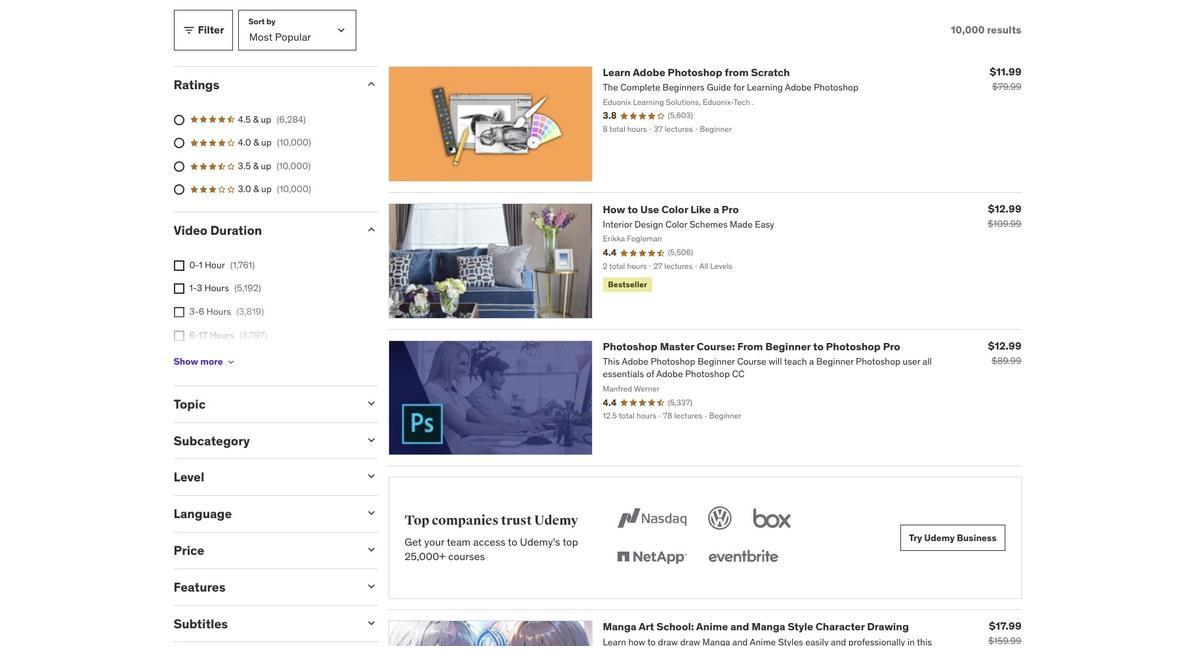 Task type: describe. For each thing, give the bounding box(es) containing it.
from
[[725, 66, 749, 79]]

video duration
[[174, 223, 262, 238]]

hours for 6-17 hours
[[210, 329, 234, 341]]

small image for subcategory
[[365, 434, 378, 447]]

$12.99 $109.99
[[988, 202, 1022, 230]]

3.5
[[238, 160, 251, 172]]

your
[[424, 535, 445, 549]]

get
[[405, 535, 422, 549]]

nasdaq image
[[615, 504, 690, 533]]

ratings
[[174, 77, 220, 92]]

$17.99
[[989, 620, 1022, 633]]

language button
[[174, 506, 354, 522]]

more
[[200, 356, 223, 368]]

small image for level
[[365, 470, 378, 483]]

0 vertical spatial xsmall image
[[174, 284, 184, 294]]

hours right 17+
[[206, 353, 231, 364]]

beginner
[[766, 340, 811, 353]]

show
[[174, 356, 198, 368]]

small image for ratings
[[365, 77, 378, 91]]

(3,819)
[[236, 306, 264, 318]]

(10,000) for 4.0 & up (10,000)
[[277, 137, 311, 149]]

6-17 hours (3,787)
[[189, 329, 267, 341]]

filter
[[198, 23, 224, 36]]

course:
[[697, 340, 735, 353]]

$12.99 $89.99
[[988, 339, 1022, 367]]

netapp image
[[615, 544, 690, 573]]

udemy inside try udemy business link
[[924, 532, 955, 544]]

how to use color like a pro link
[[603, 203, 739, 216]]

xsmall image for 0-
[[174, 260, 184, 271]]

manga art school: anime and manga style character drawing link
[[603, 621, 909, 634]]

4.5
[[238, 113, 251, 125]]

subtitles button
[[174, 616, 354, 632]]

color
[[662, 203, 688, 216]]

4.5 & up (6,284)
[[238, 113, 306, 125]]

1 horizontal spatial pro
[[883, 340, 901, 353]]

17+
[[189, 353, 204, 364]]

ratings button
[[174, 77, 354, 92]]

$89.99
[[992, 355, 1022, 367]]

2 manga from the left
[[752, 621, 785, 634]]

$12.99 for how to use color like a pro
[[988, 202, 1022, 215]]

& for 3.5
[[253, 160, 259, 172]]

17
[[199, 329, 207, 341]]

try udemy business
[[909, 532, 997, 544]]

$109.99
[[988, 218, 1022, 230]]

learn
[[603, 66, 631, 79]]

25,000+
[[405, 550, 446, 563]]

(5,192)
[[234, 283, 261, 294]]

xsmall image for 3-
[[174, 307, 184, 318]]

to inside the top companies trust udemy get your team access to udemy's top 25,000+ courses
[[508, 535, 518, 549]]

up for 4.0 & up
[[261, 137, 272, 149]]

style
[[788, 621, 813, 634]]

subcategory button
[[174, 433, 354, 449]]

udemy's
[[520, 535, 560, 549]]

small image for price
[[365, 544, 378, 557]]

$11.99 $79.99
[[990, 65, 1022, 92]]

1-
[[189, 283, 197, 294]]

17+ hours
[[189, 353, 231, 364]]

0-1 hour (1,761)
[[189, 259, 255, 271]]

drawing
[[867, 621, 909, 634]]

& for 4.5
[[253, 113, 259, 125]]

small image for subtitles
[[365, 617, 378, 630]]

up for 4.5 & up
[[261, 113, 271, 125]]

small image inside filter button
[[182, 24, 195, 37]]

(3,787)
[[239, 329, 267, 341]]

try udemy business link
[[901, 525, 1005, 552]]

adobe
[[633, 66, 665, 79]]

filter button
[[174, 10, 233, 50]]

school:
[[657, 621, 694, 634]]

small image for topic
[[365, 397, 378, 410]]

(1,761)
[[230, 259, 255, 271]]

price button
[[174, 543, 354, 559]]

anime
[[696, 621, 728, 634]]

character
[[816, 621, 865, 634]]

subcategory
[[174, 433, 250, 449]]

up for 3.5 & up
[[261, 160, 271, 172]]

trust
[[501, 513, 532, 529]]

top
[[405, 513, 429, 529]]

subtitles
[[174, 616, 228, 632]]

access
[[473, 535, 506, 549]]

4.0
[[238, 137, 251, 149]]

features button
[[174, 580, 354, 595]]

level
[[174, 470, 204, 485]]

10,000
[[951, 23, 985, 36]]

(10,000) for 3.5 & up (10,000)
[[277, 160, 311, 172]]

show more button
[[174, 349, 236, 375]]

hour
[[205, 259, 225, 271]]



Task type: locate. For each thing, give the bounding box(es) containing it.
1 vertical spatial pro
[[883, 340, 901, 353]]

4 small image from the top
[[365, 507, 378, 520]]

hours right 6
[[206, 306, 231, 318]]

(10,000) down (6,284) at the top
[[277, 137, 311, 149]]

1 xsmall image from the top
[[174, 260, 184, 271]]

(10,000) for 3.0 & up (10,000)
[[277, 183, 311, 195]]

hours for 1-3 hours
[[204, 283, 229, 294]]

from
[[737, 340, 763, 353]]

0 vertical spatial $12.99
[[988, 202, 1022, 215]]

(10,000) down 3.5 & up (10,000)
[[277, 183, 311, 195]]

manga right and
[[752, 621, 785, 634]]

small image for video duration
[[365, 223, 378, 236]]

1
[[199, 259, 203, 271]]

1 (10,000) from the top
[[277, 137, 311, 149]]

4.0 & up (10,000)
[[238, 137, 311, 149]]

$79.99
[[992, 81, 1022, 92]]

hours for 3-6 hours
[[206, 306, 231, 318]]

$12.99
[[988, 202, 1022, 215], [988, 339, 1022, 352]]

manga left art
[[603, 621, 637, 634]]

1 vertical spatial (10,000)
[[277, 160, 311, 172]]

topic button
[[174, 396, 354, 412]]

photoshop
[[668, 66, 723, 79], [603, 340, 658, 353], [826, 340, 881, 353]]

small image for features
[[365, 580, 378, 593]]

$12.99 up $109.99
[[988, 202, 1022, 215]]

$11.99
[[990, 65, 1022, 78]]

2 vertical spatial (10,000)
[[277, 183, 311, 195]]

6 small image from the top
[[365, 580, 378, 593]]

business
[[957, 532, 997, 544]]

1 vertical spatial $12.99
[[988, 339, 1022, 352]]

0 vertical spatial udemy
[[534, 513, 578, 529]]

0 horizontal spatial photoshop
[[603, 340, 658, 353]]

learn adobe photoshop from scratch link
[[603, 66, 790, 79]]

1 small image from the top
[[365, 77, 378, 91]]

2 xsmall image from the top
[[174, 307, 184, 318]]

pro
[[722, 203, 739, 216], [883, 340, 901, 353]]

0 vertical spatial to
[[628, 203, 638, 216]]

udemy inside the top companies trust udemy get your team access to udemy's top 25,000+ courses
[[534, 513, 578, 529]]

1 horizontal spatial udemy
[[924, 532, 955, 544]]

photoshop master course: from beginner to photoshop pro link
[[603, 340, 901, 353]]

try
[[909, 532, 922, 544]]

udemy
[[534, 513, 578, 529], [924, 532, 955, 544]]

xsmall image left 6-
[[174, 331, 184, 341]]

(6,284)
[[277, 113, 306, 125]]

1-3 hours (5,192)
[[189, 283, 261, 294]]

1 vertical spatial udemy
[[924, 532, 955, 544]]

team
[[447, 535, 471, 549]]

how
[[603, 203, 625, 216]]

language
[[174, 506, 232, 522]]

0 vertical spatial (10,000)
[[277, 137, 311, 149]]

(10,000)
[[277, 137, 311, 149], [277, 160, 311, 172], [277, 183, 311, 195]]

2 vertical spatial to
[[508, 535, 518, 549]]

0 vertical spatial xsmall image
[[174, 260, 184, 271]]

top
[[563, 535, 578, 549]]

duration
[[210, 223, 262, 238]]

1 vertical spatial xsmall image
[[226, 357, 236, 367]]

up right 4.0
[[261, 137, 272, 149]]

up right '3.0'
[[261, 183, 272, 195]]

video
[[174, 223, 208, 238]]

features
[[174, 580, 226, 595]]

6
[[199, 306, 204, 318]]

xsmall image left 1-
[[174, 284, 184, 294]]

$12.99 inside $12.99 $109.99
[[988, 202, 1022, 215]]

1 vertical spatial xsmall image
[[174, 307, 184, 318]]

0 horizontal spatial udemy
[[534, 513, 578, 529]]

& right 4.0
[[253, 137, 259, 149]]

box image
[[750, 504, 794, 533]]

up for 3.0 & up
[[261, 183, 272, 195]]

1 horizontal spatial manga
[[752, 621, 785, 634]]

results
[[987, 23, 1022, 36]]

xsmall image
[[174, 260, 184, 271], [174, 307, 184, 318], [174, 331, 184, 341]]

learn adobe photoshop from scratch
[[603, 66, 790, 79]]

3 (10,000) from the top
[[277, 183, 311, 195]]

0 horizontal spatial pro
[[722, 203, 739, 216]]

art
[[639, 621, 654, 634]]

1 horizontal spatial photoshop
[[668, 66, 723, 79]]

3.5 & up (10,000)
[[238, 160, 311, 172]]

xsmall image left 0-
[[174, 260, 184, 271]]

to
[[628, 203, 638, 216], [813, 340, 824, 353], [508, 535, 518, 549]]

$12.99 for photoshop master course: from beginner to photoshop pro
[[988, 339, 1022, 352]]

3.0 & up (10,000)
[[238, 183, 311, 195]]

0 horizontal spatial xsmall image
[[174, 284, 184, 294]]

2 horizontal spatial photoshop
[[826, 340, 881, 353]]

hours right 3
[[204, 283, 229, 294]]

& right 3.5
[[253, 160, 259, 172]]

3 xsmall image from the top
[[174, 331, 184, 341]]

to left use
[[628, 203, 638, 216]]

& for 3.0
[[253, 183, 259, 195]]

price
[[174, 543, 204, 559]]

up right 4.5
[[261, 113, 271, 125]]

3-
[[189, 306, 199, 318]]

2 (10,000) from the top
[[277, 160, 311, 172]]

0 vertical spatial pro
[[722, 203, 739, 216]]

0 horizontal spatial to
[[508, 535, 518, 549]]

0 horizontal spatial manga
[[603, 621, 637, 634]]

like
[[691, 203, 711, 216]]

1 horizontal spatial to
[[628, 203, 638, 216]]

to down trust
[[508, 535, 518, 549]]

2 $12.99 from the top
[[988, 339, 1022, 352]]

small image
[[365, 77, 378, 91], [365, 223, 378, 236], [365, 434, 378, 447], [365, 507, 378, 520], [365, 544, 378, 557], [365, 580, 378, 593]]

up
[[261, 113, 271, 125], [261, 137, 272, 149], [261, 160, 271, 172], [261, 183, 272, 195]]

5 small image from the top
[[365, 544, 378, 557]]

3 small image from the top
[[365, 434, 378, 447]]

3-6 hours (3,819)
[[189, 306, 264, 318]]

udemy right try
[[924, 532, 955, 544]]

scratch
[[751, 66, 790, 79]]

2 small image from the top
[[365, 223, 378, 236]]

(10,000) down 4.0 & up (10,000)
[[277, 160, 311, 172]]

3.0
[[238, 183, 251, 195]]

1 horizontal spatial xsmall image
[[226, 357, 236, 367]]

photoshop left from
[[668, 66, 723, 79]]

2 horizontal spatial to
[[813, 340, 824, 353]]

0-
[[189, 259, 199, 271]]

volkswagen image
[[706, 504, 735, 533]]

1 $12.99 from the top
[[988, 202, 1022, 215]]

xsmall image for 6-
[[174, 331, 184, 341]]

xsmall image
[[174, 284, 184, 294], [226, 357, 236, 367]]

xsmall image left the '3-' in the top left of the page
[[174, 307, 184, 318]]

1 vertical spatial to
[[813, 340, 824, 353]]

2 vertical spatial xsmall image
[[174, 331, 184, 341]]

courses
[[448, 550, 485, 563]]

small image
[[182, 24, 195, 37], [365, 397, 378, 410], [365, 470, 378, 483], [365, 617, 378, 630]]

photoshop left master
[[603, 340, 658, 353]]

1 manga from the left
[[603, 621, 637, 634]]

how to use color like a pro
[[603, 203, 739, 216]]

a
[[714, 203, 719, 216]]

10,000 results
[[951, 23, 1022, 36]]

& right '3.0'
[[253, 183, 259, 195]]

video duration button
[[174, 223, 354, 238]]

photoshop master course: from beginner to photoshop pro
[[603, 340, 901, 353]]

& right 4.5
[[253, 113, 259, 125]]

to right beginner
[[813, 340, 824, 353]]

photoshop right beginner
[[826, 340, 881, 353]]

& for 4.0
[[253, 137, 259, 149]]

6-
[[189, 329, 199, 341]]

use
[[640, 203, 659, 216]]

&
[[253, 113, 259, 125], [253, 137, 259, 149], [253, 160, 259, 172], [253, 183, 259, 195]]

xsmall image inside show more button
[[226, 357, 236, 367]]

manga art school: anime and manga style character drawing
[[603, 621, 909, 634]]

companies
[[432, 513, 499, 529]]

$12.99 up "$89.99"
[[988, 339, 1022, 352]]

topic
[[174, 396, 206, 412]]

udemy up top
[[534, 513, 578, 529]]

10,000 results status
[[951, 23, 1022, 36]]

up right 3.5
[[261, 160, 271, 172]]

show more
[[174, 356, 223, 368]]

small image for language
[[365, 507, 378, 520]]

level button
[[174, 470, 354, 485]]

3
[[197, 283, 202, 294]]

xsmall image right more
[[226, 357, 236, 367]]

hours right 17
[[210, 329, 234, 341]]

eventbrite image
[[706, 544, 781, 573]]

master
[[660, 340, 694, 353]]



Task type: vqa. For each thing, say whether or not it's contained in the screenshot.


